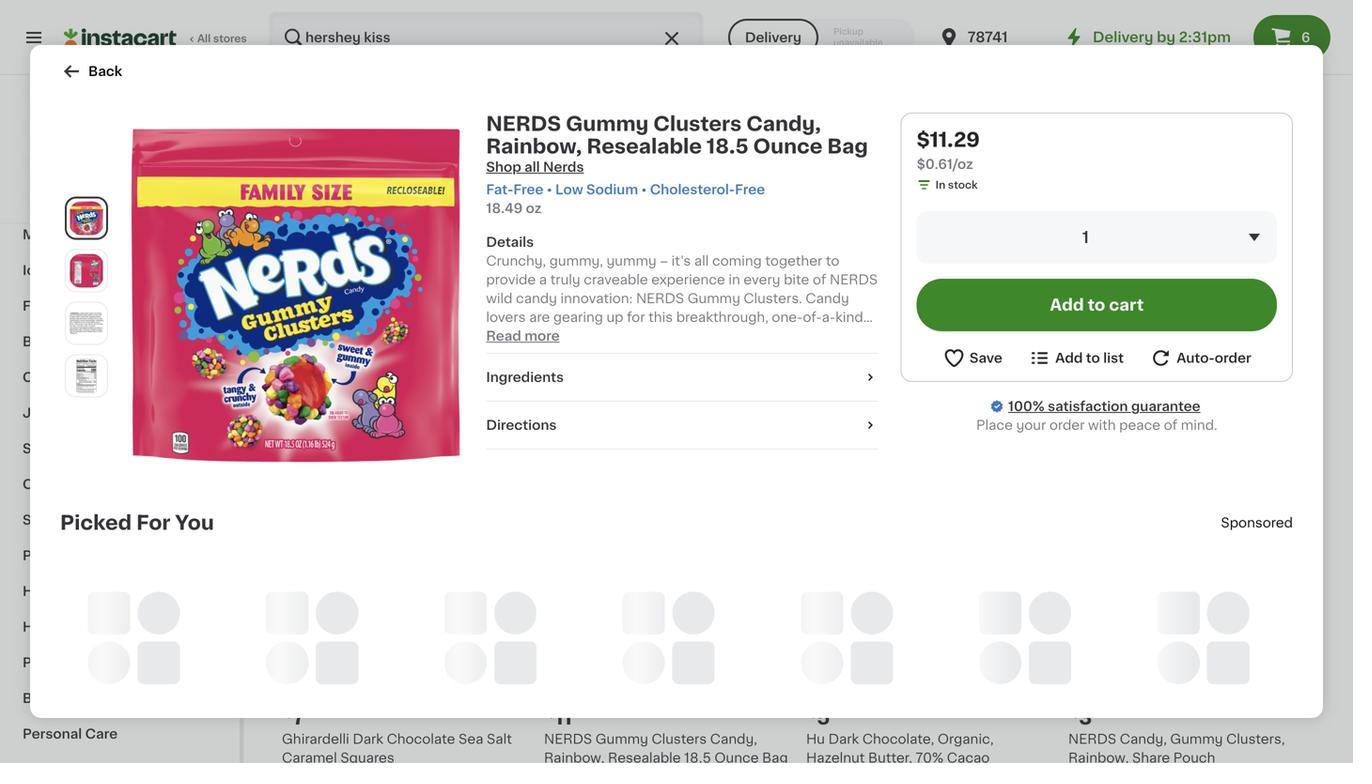 Task type: locate. For each thing, give the bounding box(es) containing it.
order right your
[[1050, 419, 1085, 432]]

1 horizontal spatial delivery
[[745, 31, 802, 44]]

candy, inside nerds gummy clusters candy, rainbow, resealable 18.5 ounce bag shop all nerds fat-free • low sodium • cholesterol-free 18.49 oz
[[746, 114, 821, 134]]

1 horizontal spatial bar
[[832, 372, 854, 385]]

auto-order
[[1177, 352, 1251, 365]]

enlarge nerds gummy clusters candy, rainbow, resealable 18.5 ounce bag hero (opens in a new tab) image
[[70, 202, 103, 236]]

see
[[806, 26, 827, 37]]

salt
[[483, 353, 508, 366], [487, 733, 512, 747]]

1 vertical spatial to
[[1086, 352, 1100, 365]]

pantry link
[[11, 538, 228, 574]]

0 vertical spatial squares
[[412, 372, 466, 385]]

with inside higher than in-store prices. not affiliated with instacart.
[[103, 177, 126, 187]]

bag inside nerds gummy clusters candy, rainbow, resealable 18.5 ounce bag shop all nerds fat-free • low sodium • cholesterol-free 18.49 oz
[[827, 137, 868, 156]]

0 vertical spatial ghirardelli
[[282, 353, 349, 366]]

100% up your
[[1008, 400, 1045, 413]]

ghirardelli dark chocolate sea salt caramel squares
[[282, 733, 512, 764]]

candy, down delivery button
[[746, 114, 821, 134]]

to inside button
[[1086, 352, 1100, 365]]

0 vertical spatial 3
[[1079, 328, 1092, 348]]

nerds gummy clusters candy, rainbow, resealable 18.5 ounce bag hero image
[[128, 128, 464, 464]]

0 vertical spatial clusters
[[653, 114, 742, 134]]

rainbow, inside nerds candy, gummy clusters, rainbow, share pouch
[[1068, 752, 1129, 764]]

guarantee up of
[[1131, 400, 1201, 413]]

ghirardelli for squares
[[282, 733, 349, 747]]

1 vertical spatial squares
[[340, 752, 394, 764]]

18.49
[[486, 202, 523, 215]]

salt for ghirardelli milk chocolate sea salt caramel chocolate squares 6.3 oz
[[483, 353, 508, 366]]

fruit up target:
[[64, 121, 95, 134]]

organic,
[[938, 733, 994, 747]]

delivery for delivery by 2:31pm
[[1093, 31, 1153, 44]]

1 vertical spatial 18.5
[[684, 752, 711, 764]]

delivery left by in the top of the page
[[1093, 31, 1153, 44]]

order up the inside,
[[1215, 352, 1251, 365]]

delivery inside button
[[745, 31, 802, 44]]

nerds for 3
[[1068, 733, 1117, 747]]

higher than in-store prices. not affiliated with instacart.
[[32, 162, 200, 187]]

1 horizontal spatial 100%
[[1008, 400, 1045, 413]]

resealable inside nerds gummy clusters candy, rainbow, resealable 18.5 ounce bag shop all nerds fat-free • low sodium • cholesterol-free 18.49 oz
[[587, 137, 702, 156]]

1 vertical spatial add
[[1055, 352, 1083, 365]]

0 vertical spatial $ 7 29
[[286, 328, 320, 348]]

ice
[[23, 264, 43, 277]]

1 vertical spatial ghirardelli
[[282, 733, 349, 747]]

5 down gluten-
[[555, 328, 568, 348]]

18.5 inside nerds gummy clusters candy, rainbow, resealable 18.5 ounce bag shop all nerds fat-free • low sodium • cholesterol-free 18.49 oz
[[707, 137, 749, 156]]

7
[[293, 328, 304, 348], [293, 709, 304, 728]]

gluten-free
[[546, 307, 610, 318]]

soda & water link
[[11, 431, 228, 467]]

rainbow, down $ 11 29
[[544, 752, 605, 764]]

bar down snickers on the right top of page
[[832, 372, 854, 385]]

chewy
[[544, 372, 590, 385]]

ice cream
[[23, 264, 92, 277]]

100% satisfaction guarantee down higher than in-store prices. not affiliated with instacart. link
[[48, 196, 199, 206]]

1 vertical spatial $ 7 29
[[286, 709, 320, 728]]

2 vertical spatial care
[[85, 728, 118, 741]]

size
[[906, 353, 933, 366], [694, 372, 721, 385]]

free
[[513, 183, 544, 196], [735, 183, 765, 196], [587, 307, 610, 318]]

29 up ghirardelli milk chocolate sea salt caramel chocolate squares 6.3 oz
[[306, 329, 320, 339]]

1 vertical spatial caramel
[[282, 752, 337, 764]]

0 vertical spatial bag
[[827, 137, 868, 156]]

candy, for nerds gummy clusters candy, rainbow, resealable 18.5 ounce bag shop all nerds fat-free • low sodium • cholesterol-free 18.49 oz
[[746, 114, 821, 134]]

fresh up fresh fruit
[[23, 86, 60, 99]]

5 inside $ 5 starburst favereds fruit chews chewy candy sharing size 15.6 oz
[[555, 328, 568, 348]]

candy inside $ 5 starburst favereds fruit chews chewy candy sharing size 15.6 oz
[[593, 372, 637, 385]]

2 vertical spatial candy
[[593, 372, 637, 385]]

0 vertical spatial sea
[[455, 353, 479, 366]]

care
[[71, 621, 103, 634], [49, 657, 81, 670], [85, 728, 118, 741]]

$ 7 29 inside product group
[[286, 709, 320, 728]]

bakery
[[23, 335, 70, 349]]

0 horizontal spatial squares
[[340, 752, 394, 764]]

18.5 inside nerds gummy clusters candy, rainbow, resealable 18.5 ounce bag
[[684, 752, 711, 764]]

add for add to cart
[[1050, 297, 1084, 313]]

1 vertical spatial fruit
[[692, 353, 721, 366]]

78741 button
[[938, 11, 1050, 64]]

rainbow, left share on the bottom of page
[[1068, 752, 1129, 764]]

1 up add to cart
[[1082, 230, 1089, 246]]

1 horizontal spatial 5
[[817, 709, 830, 728]]

gummy inside nerds candy, gummy clusters, rainbow, share pouch
[[1170, 733, 1223, 747]]

any
[[832, 9, 851, 20]]

chocolate inside the ghirardelli dark chocolate sea salt caramel squares
[[387, 733, 455, 747]]

39 up nerds candy, gummy clusters, rainbow, share pouch
[[1094, 709, 1108, 720]]

100% down affiliated on the top of the page
[[48, 196, 77, 206]]

caramel
[[282, 372, 337, 385], [282, 752, 337, 764]]

$ 7 29 for ghirardelli milk chocolate sea salt caramel chocolate squares
[[286, 328, 320, 348]]

39 up the "add to list"
[[1094, 329, 1108, 339]]

all stores link
[[64, 11, 248, 64]]

free up 'starburst' on the left of page
[[587, 307, 610, 318]]

free down all
[[513, 183, 544, 196]]

0 horizontal spatial bag
[[762, 752, 788, 764]]

sea inside ghirardelli milk chocolate sea salt caramel chocolate squares 6.3 oz
[[455, 353, 479, 366]]

dark for 5
[[828, 733, 859, 747]]

1 vertical spatial sea
[[459, 733, 483, 747]]

1 horizontal spatial candy
[[593, 372, 637, 385]]

0 vertical spatial guarantee
[[145, 196, 199, 206]]

1 caramel from the top
[[282, 372, 337, 385]]

add up the count
[[1055, 352, 1083, 365]]

enlarge nerds gummy clusters candy, rainbow, resealable 18.5 ounce bag nutrition (opens in a new tab) image
[[70, 360, 103, 393]]

0 vertical spatial add
[[1050, 297, 1084, 313]]

1 ghirardelli from the top
[[282, 353, 349, 366]]

candy, inside nerds gummy clusters candy, rainbow, resealable 18.5 ounce bag
[[710, 733, 757, 747]]

chocolate inside the snickers full size chocolate candy bar bar 1.86 oz
[[936, 353, 1005, 366]]

pantry
[[23, 550, 67, 563]]

bag for nerds gummy clusters candy, rainbow, resealable 18.5 ounce bag shop all nerds fat-free • low sodium • cholesterol-free 18.49 oz
[[827, 137, 868, 156]]

candy inside the snickers full size chocolate candy bar bar 1.86 oz
[[1008, 353, 1052, 366]]

$ 3 39 up nerds candy, gummy clusters, rainbow, share pouch
[[1072, 709, 1108, 728]]

candy, for nerds gummy clusters candy, rainbow, resealable 18.5 ounce bag
[[710, 733, 757, 747]]

delivery button
[[728, 19, 818, 56]]

satisfaction inside button
[[79, 196, 142, 206]]

size right sharing
[[694, 372, 721, 385]]

$ for nerds candy, gummy clusters, rainbow, share pouch
[[1072, 709, 1079, 720]]

sea for ghirardelli dark chocolate sea salt caramel squares
[[459, 733, 483, 747]]

$ for kinder individually wrapped chocolate egg with toy inside, 1 count
[[1072, 329, 1079, 339]]

care right pet
[[49, 657, 81, 670]]

0 horizontal spatial 5
[[555, 328, 568, 348]]

0 vertical spatial 7
[[293, 328, 304, 348]]

1 fresh from the top
[[23, 86, 60, 99]]

squares inside the ghirardelli dark chocolate sea salt caramel squares
[[340, 752, 394, 764]]

0 vertical spatial care
[[71, 621, 103, 634]]

• left the low
[[547, 183, 552, 196]]

auto-
[[1177, 352, 1215, 365]]

rainbow, for 3
[[1068, 752, 1129, 764]]

gummy inside nerds gummy clusters candy, rainbow, resealable 18.5 ounce bag shop all nerds fat-free • low sodium • cholesterol-free 18.49 oz
[[566, 114, 649, 134]]

to for cart
[[1088, 297, 1105, 313]]

add inside button
[[1055, 352, 1083, 365]]

$ for ghirardelli dark chocolate sea salt caramel squares
[[286, 709, 293, 720]]

water
[[75, 443, 115, 456]]

1 horizontal spatial •
[[641, 183, 647, 196]]

1 vertical spatial bag
[[762, 752, 788, 764]]

& for snacks
[[75, 193, 86, 206]]

candy down higher than in-store prices. not affiliated with instacart.
[[89, 193, 134, 206]]

1 vertical spatial fresh
[[23, 121, 60, 134]]

oz right the 6.3
[[301, 390, 314, 400]]

0 vertical spatial resealable
[[587, 137, 702, 156]]

2 dark from the left
[[828, 733, 859, 747]]

1 vertical spatial resealable
[[608, 752, 681, 764]]

rainbow, inside nerds gummy clusters candy, rainbow, resealable 18.5 ounce bag shop all nerds fat-free • low sodium • cholesterol-free 18.49 oz
[[486, 137, 582, 156]]

resealable inside nerds gummy clusters candy, rainbow, resealable 18.5 ounce bag
[[608, 752, 681, 764]]

add up add to list button
[[1050, 297, 1084, 313]]

rainbow, for 11
[[544, 752, 605, 764]]

stock
[[948, 180, 978, 190]]

oz inside ghirardelli milk chocolate sea salt caramel chocolate squares 6.3 oz
[[301, 390, 314, 400]]

fresh vegetables link
[[11, 74, 228, 110]]

2 $ 7 29 from the top
[[286, 709, 320, 728]]

fresh for fresh vegetables
[[23, 86, 60, 99]]

ounce inside nerds gummy clusters candy, rainbow, resealable 18.5 ounce bag shop all nerds fat-free • low sodium • cholesterol-free 18.49 oz
[[753, 137, 823, 156]]

save button
[[942, 347, 1003, 370]]

$ 5 09
[[810, 709, 847, 728]]

dark inside the ghirardelli dark chocolate sea salt caramel squares
[[353, 733, 383, 747]]

foods
[[72, 300, 114, 313]]

care right the health
[[71, 621, 103, 634]]

$ inside $ 5 09
[[810, 709, 817, 720]]

gummy inside nerds gummy clusters candy, rainbow, resealable 18.5 ounce bag
[[596, 733, 648, 747]]

candy right save
[[1008, 353, 1052, 366]]

count
[[1068, 390, 1109, 404]]

nerds candy, gummy clusters, rainbow, share pouch
[[1068, 733, 1285, 764]]

1 $ 3 39 from the top
[[1072, 328, 1108, 348]]

0 vertical spatial $ 3 39
[[1072, 328, 1108, 348]]

1 dark from the left
[[353, 733, 383, 747]]

caramel for chocolate
[[282, 372, 337, 385]]

2 bar from the left
[[832, 372, 854, 385]]

fresh inside fresh fruit link
[[23, 121, 60, 134]]

29 up the ghirardelli dark chocolate sea salt caramel squares
[[306, 709, 320, 720]]

0 vertical spatial size
[[906, 353, 933, 366]]

size down $1.79 element
[[906, 353, 933, 366]]

1 vertical spatial 1
[[1277, 372, 1282, 385]]

0 horizontal spatial fruit
[[64, 121, 95, 134]]

1 vertical spatial $ 3 39
[[1072, 709, 1108, 728]]

delivery by 2:31pm link
[[1063, 26, 1231, 49]]

29 inside product group
[[306, 709, 320, 720]]

oz down chewy
[[568, 390, 580, 400]]

$ 3 39 up the "add to list"
[[1072, 328, 1108, 348]]

store
[[111, 162, 139, 172]]

1 vertical spatial 3
[[1079, 709, 1092, 728]]

rainbow, inside nerds gummy clusters candy, rainbow, resealable 18.5 ounce bag
[[544, 752, 605, 764]]

bar up 1.86
[[806, 372, 829, 385]]

ghirardelli inside the ghirardelli dark chocolate sea salt caramel squares
[[282, 733, 349, 747]]

5
[[555, 328, 568, 348], [817, 709, 830, 728]]

add inside 'button'
[[1050, 297, 1084, 313]]

caramel inside ghirardelli milk chocolate sea salt caramel chocolate squares 6.3 oz
[[282, 372, 337, 385]]

favereds
[[628, 353, 688, 366]]

6
[[1302, 31, 1310, 44]]

coffee
[[23, 478, 69, 491]]

1 field
[[917, 211, 1277, 264]]

0 vertical spatial fruit
[[64, 121, 95, 134]]

0 horizontal spatial 1
[[1082, 230, 1089, 246]]

$2
[[893, 9, 907, 20]]

3
[[1079, 328, 1092, 348], [1079, 709, 1092, 728]]

2 3 from the top
[[1079, 709, 1092, 728]]

1 horizontal spatial 1
[[1277, 372, 1282, 385]]

oz inside nerds gummy clusters candy, rainbow, resealable 18.5 ounce bag shop all nerds fat-free • low sodium • cholesterol-free 18.49 oz
[[526, 202, 542, 215]]

satisfaction down higher than in-store prices. not affiliated with instacart.
[[79, 196, 142, 206]]

cheese link
[[11, 360, 228, 396]]

1 vertical spatial clusters
[[652, 733, 707, 747]]

delivery for delivery
[[745, 31, 802, 44]]

ghirardelli for chocolate
[[282, 353, 349, 366]]

delivery up prices.
[[133, 140, 190, 153]]

instacart logo image
[[64, 26, 177, 49]]

& right soda
[[60, 443, 71, 456]]

1 horizontal spatial with
[[1088, 419, 1116, 432]]

29 inside $ 11 29
[[574, 709, 588, 720]]

$ 11 29
[[548, 709, 588, 728]]

candy, up share on the bottom of page
[[1120, 733, 1167, 747]]

78741
[[968, 31, 1008, 44]]

1 vertical spatial with
[[1088, 419, 1116, 432]]

sports drinks link
[[11, 503, 228, 538]]

1 horizontal spatial squares
[[412, 372, 466, 385]]

1 vertical spatial guarantee
[[1131, 400, 1201, 413]]

0 horizontal spatial size
[[694, 372, 721, 385]]

2:31pm
[[1179, 31, 1231, 44]]

clusters inside nerds gummy clusters candy, rainbow, resealable 18.5 ounce bag
[[652, 733, 707, 747]]

caramel inside the ghirardelli dark chocolate sea salt caramel squares
[[282, 752, 337, 764]]

1 vertical spatial satisfaction
[[1048, 400, 1128, 413]]

2 horizontal spatial candy
[[1008, 353, 1052, 366]]

1 right the inside,
[[1277, 372, 1282, 385]]

2 horizontal spatial free
[[735, 183, 765, 196]]

1 horizontal spatial order
[[1215, 352, 1251, 365]]

care down baby link on the left bottom of the page
[[85, 728, 118, 741]]

higher than in-store prices. not affiliated with instacart. link
[[15, 160, 225, 190]]

squares inside ghirardelli milk chocolate sea salt caramel chocolate squares 6.3 oz
[[412, 372, 466, 385]]

to left list
[[1086, 352, 1100, 365]]

delivery left 'see'
[[745, 31, 802, 44]]

fresh up dairy
[[23, 121, 60, 134]]

2 fresh from the top
[[23, 121, 60, 134]]

0 horizontal spatial order
[[1050, 419, 1085, 432]]

oz inside kinder individually wrapped chocolate egg with toy inside, 1 count 0.7 oz
[[1087, 409, 1099, 419]]

oz right 1.86
[[830, 390, 843, 400]]

care for pet care
[[49, 657, 81, 670]]

with down 100% satisfaction guarantee link
[[1088, 419, 1116, 432]]

1 horizontal spatial bag
[[827, 137, 868, 156]]

to left cart
[[1088, 297, 1105, 313]]

1 inside kinder individually wrapped chocolate egg with toy inside, 1 count 0.7 oz
[[1277, 372, 1282, 385]]

gummy
[[566, 114, 649, 134], [596, 733, 648, 747], [1170, 733, 1223, 747]]

save
[[970, 352, 1003, 365]]

0 horizontal spatial 100%
[[48, 196, 77, 206]]

dark inside hu dark chocolate, organic, hazelnut butter, 70% cacao
[[828, 733, 859, 747]]

care for health care
[[71, 621, 103, 634]]

0 vertical spatial 1
[[1082, 230, 1089, 246]]

1 $ 7 29 from the top
[[286, 328, 320, 348]]

all
[[524, 161, 540, 174]]

0 vertical spatial 18.5
[[707, 137, 749, 156]]

$ 3 39
[[1072, 328, 1108, 348], [1072, 709, 1108, 728]]

1 horizontal spatial size
[[906, 353, 933, 366]]

back
[[88, 65, 122, 78]]

1 vertical spatial care
[[49, 657, 81, 670]]

spo
[[1221, 517, 1247, 530]]

0 vertical spatial satisfaction
[[79, 196, 142, 206]]

• right the sodium
[[641, 183, 647, 196]]

ghirardelli inside ghirardelli milk chocolate sea salt caramel chocolate squares 6.3 oz
[[282, 353, 349, 366]]

fresh inside fresh vegetables 'link'
[[23, 86, 60, 99]]

clusters,
[[1226, 733, 1285, 747]]

meat & seafood link
[[11, 217, 228, 253]]

7 inside product group
[[293, 709, 304, 728]]

$ 3 39 for 5
[[1072, 328, 1108, 348]]

0 vertical spatial 100% satisfaction guarantee
[[48, 196, 199, 206]]

candy, left hu
[[710, 733, 757, 747]]

low
[[555, 183, 583, 196]]

1 vertical spatial size
[[694, 372, 721, 385]]

100% satisfaction guarantee up place your order with peace of mind.
[[1008, 400, 1201, 413]]

health care link
[[11, 610, 228, 646]]

fruit up ingredients button
[[692, 353, 721, 366]]

1 3 from the top
[[1079, 328, 1092, 348]]

squares
[[412, 372, 466, 385], [340, 752, 394, 764]]

with up '100% satisfaction guarantee' button
[[103, 177, 126, 187]]

affiliated
[[53, 177, 100, 187]]

candy down 'starburst' on the left of page
[[593, 372, 637, 385]]

1 horizontal spatial free
[[587, 307, 610, 318]]

organic
[[808, 688, 851, 698]]

ghirardelli
[[282, 353, 349, 366], [282, 733, 349, 747]]

to inside 'button'
[[1088, 297, 1105, 313]]

2 horizontal spatial delivery
[[1093, 31, 1153, 44]]

None search field
[[269, 11, 704, 64]]

5 left the 09
[[817, 709, 830, 728]]

sea inside the ghirardelli dark chocolate sea salt caramel squares
[[459, 733, 483, 747]]

nerds gummy clusters candy, rainbow, resealable 18.5 ounce bag shop all nerds fat-free • low sodium • cholesterol-free 18.49 oz
[[486, 114, 868, 215]]

0 vertical spatial with
[[103, 177, 126, 187]]

candy
[[89, 193, 134, 206], [1008, 353, 1052, 366], [593, 372, 637, 385]]

butter,
[[868, 752, 912, 764]]

0 vertical spatial 39
[[1094, 329, 1108, 339]]

1 horizontal spatial dark
[[828, 733, 859, 747]]

0 vertical spatial caramel
[[282, 372, 337, 385]]

1 horizontal spatial fruit
[[692, 353, 721, 366]]

1 vertical spatial 5
[[817, 709, 830, 728]]

$ inside $ 11 29
[[548, 709, 555, 720]]

clusters
[[653, 114, 742, 134], [652, 733, 707, 747]]

target: fast delivery link
[[50, 98, 190, 156]]

target: fast delivery logo image
[[102, 98, 138, 133]]

1 vertical spatial 100% satisfaction guarantee
[[1008, 400, 1201, 413]]

$ inside product group
[[286, 709, 293, 720]]

0 vertical spatial salt
[[483, 353, 508, 366]]

2 caramel from the top
[[282, 752, 337, 764]]

0 vertical spatial fresh
[[23, 86, 60, 99]]

0 horizontal spatial •
[[547, 183, 552, 196]]

more
[[525, 330, 560, 343]]

fresh
[[23, 86, 60, 99], [23, 121, 60, 134]]

to for list
[[1086, 352, 1100, 365]]

2 39 from the top
[[1094, 709, 1108, 720]]

0 vertical spatial ounce
[[753, 137, 823, 156]]

29 for nerds gummy clusters candy, rainbow, resealable 18.5 ounce bag
[[574, 709, 588, 720]]

clusters inside nerds gummy clusters candy, rainbow, resealable 18.5 ounce bag shop all nerds fat-free • low sodium • cholesterol-free 18.49 oz
[[653, 114, 742, 134]]

snacks & candy
[[23, 193, 134, 206]]

bakery link
[[11, 324, 228, 360]]

1 vertical spatial candy
[[1008, 353, 1052, 366]]

baby link
[[11, 681, 228, 717]]

oz right 0.7 on the bottom of the page
[[1087, 409, 1099, 419]]

0 horizontal spatial dark
[[353, 733, 383, 747]]

bag
[[827, 137, 868, 156], [762, 752, 788, 764]]

oz right 18.49
[[526, 202, 542, 215]]

29 right 11
[[574, 709, 588, 720]]

product group
[[282, 452, 529, 764]]

guarantee down 'instacart.'
[[145, 196, 199, 206]]

1 vertical spatial 39
[[1094, 709, 1108, 720]]

bag inside nerds gummy clusters candy, rainbow, resealable 18.5 ounce bag
[[762, 752, 788, 764]]

ounce inside nerds gummy clusters candy, rainbow, resealable 18.5 ounce bag
[[715, 752, 759, 764]]

& left the tea
[[73, 478, 84, 491]]

0 vertical spatial 100%
[[48, 196, 77, 206]]

you
[[175, 514, 214, 534]]

0 horizontal spatial guarantee
[[145, 196, 199, 206]]

$ for ghirardelli milk chocolate sea salt caramel chocolate squares
[[286, 329, 293, 339]]

salt inside ghirardelli milk chocolate sea salt caramel chocolate squares 6.3 oz
[[483, 353, 508, 366]]

snickers full size chocolate candy bar bar 1.86 oz
[[806, 353, 1052, 400]]

1 vertical spatial salt
[[487, 733, 512, 747]]

free up the details button
[[735, 183, 765, 196]]

2 ghirardelli from the top
[[282, 733, 349, 747]]

2 $ 3 39 from the top
[[1072, 709, 1108, 728]]

0 horizontal spatial bar
[[806, 372, 829, 385]]

sea
[[455, 353, 479, 366], [459, 733, 483, 747]]

ounce for nerds gummy clusters candy, rainbow, resealable 18.5 ounce bag
[[715, 752, 759, 764]]

09
[[832, 709, 847, 720]]

rainbow, up all
[[486, 137, 582, 156]]

1 vertical spatial order
[[1050, 419, 1085, 432]]

order
[[1215, 352, 1251, 365], [1050, 419, 1085, 432]]

& down affiliated on the top of the page
[[75, 193, 86, 206]]

nerds inside nerds gummy clusters candy, rainbow, resealable 18.5 ounce bag
[[544, 733, 592, 747]]

0.7
[[1068, 409, 1084, 419]]

snickers
[[806, 353, 876, 366]]

0 horizontal spatial with
[[103, 177, 126, 187]]

hu dark chocolate, organic, hazelnut butter, 70% cacao
[[806, 733, 994, 764]]

frozen foods link
[[11, 288, 228, 324]]

salt inside the ghirardelli dark chocolate sea salt caramel squares
[[487, 733, 512, 747]]

ounce for nerds gummy clusters candy, rainbow, resealable 18.5 ounce bag shop all nerds fat-free • low sodium • cholesterol-free 18.49 oz
[[753, 137, 823, 156]]

1 vertical spatial 7
[[293, 709, 304, 728]]

satisfaction up place your order with peace of mind.
[[1048, 400, 1128, 413]]

0 vertical spatial candy
[[89, 193, 134, 206]]

0 vertical spatial 5
[[555, 328, 568, 348]]

guarantee
[[145, 196, 199, 206], [1131, 400, 1201, 413]]

nerds inside nerds gummy clusters candy, rainbow, resealable 18.5 ounce bag shop all nerds fat-free • low sodium • cholesterol-free 18.49 oz
[[486, 114, 561, 134]]

1 7 from the top
[[293, 328, 304, 348]]

1 horizontal spatial satisfaction
[[1048, 400, 1128, 413]]

2 7 from the top
[[293, 709, 304, 728]]

0 vertical spatial order
[[1215, 352, 1251, 365]]

1 39 from the top
[[1094, 329, 1108, 339]]

nerds inside nerds candy, gummy clusters, rainbow, share pouch
[[1068, 733, 1117, 747]]

39 for 5
[[1094, 329, 1108, 339]]

$ inside $ 5 starburst favereds fruit chews chewy candy sharing size 15.6 oz
[[548, 329, 555, 339]]

0 horizontal spatial 100% satisfaction guarantee
[[48, 196, 199, 206]]

0 vertical spatial to
[[1088, 297, 1105, 313]]

& down target:
[[62, 157, 73, 170]]

3 for 5
[[1079, 328, 1092, 348]]

0 horizontal spatial satisfaction
[[79, 196, 142, 206]]

1 vertical spatial ounce
[[715, 752, 759, 764]]

& right meat at the top of page
[[61, 228, 72, 242]]



Task type: vqa. For each thing, say whether or not it's contained in the screenshot.
the to within Add to list button
yes



Task type: describe. For each thing, give the bounding box(es) containing it.
bag for nerds gummy clusters candy, rainbow, resealable 18.5 ounce bag
[[762, 752, 788, 764]]

sea for ghirardelli milk chocolate sea salt caramel chocolate squares 6.3 oz
[[455, 353, 479, 366]]

$ for nerds gummy clusters candy, rainbow, resealable 18.5 ounce bag
[[548, 709, 555, 720]]

full
[[879, 353, 902, 366]]

enlarge nerds gummy clusters candy, rainbow, resealable 18.5 ounce bag angle_back (opens in a new tab) image
[[70, 254, 103, 288]]

cacao
[[947, 752, 990, 764]]

resealable for nerds gummy clusters candy, rainbow, resealable 18.5 ounce bag
[[608, 752, 681, 764]]

eggs
[[76, 157, 110, 170]]

clusters for nerds gummy clusters candy, rainbow, resealable 18.5 ounce bag
[[652, 733, 707, 747]]

order inside button
[[1215, 352, 1251, 365]]

guarantee inside button
[[145, 196, 199, 206]]

0 horizontal spatial delivery
[[133, 140, 190, 153]]

size inside the snickers full size chocolate candy bar bar 1.86 oz
[[906, 353, 933, 366]]

service type group
[[728, 19, 915, 56]]

29 for ghirardelli dark chocolate sea salt caramel squares
[[306, 709, 320, 720]]

1 inside field
[[1082, 230, 1089, 246]]

2 • from the left
[[641, 183, 647, 196]]

of
[[1164, 419, 1178, 432]]

care for personal care
[[85, 728, 118, 741]]

100% satisfaction guarantee inside button
[[48, 196, 199, 206]]

health
[[23, 621, 68, 634]]

place your order with peace of mind.
[[976, 419, 1218, 432]]

frozen
[[23, 300, 68, 313]]

39 for 11
[[1094, 709, 1108, 720]]

read more button
[[486, 327, 560, 346]]

18.5 for nerds gummy clusters candy, rainbow, resealable 18.5 ounce bag
[[684, 752, 711, 764]]

target:
[[50, 140, 98, 153]]

hazelnut
[[806, 752, 865, 764]]

personal care
[[23, 728, 118, 741]]

5 for 5
[[817, 709, 830, 728]]

than
[[70, 162, 95, 172]]

chocolate inside kinder individually wrapped chocolate egg with toy inside, 1 count 0.7 oz
[[1068, 372, 1137, 385]]

$1.79 element
[[806, 326, 1053, 350]]

1 vertical spatial 100%
[[1008, 400, 1045, 413]]

place
[[976, 419, 1013, 432]]

chocolate,
[[863, 733, 934, 747]]

directions
[[486, 419, 557, 432]]

ingredients
[[486, 371, 564, 384]]

0 horizontal spatial candy
[[89, 193, 134, 206]]

drinks
[[71, 514, 115, 527]]

salt for ghirardelli dark chocolate sea salt caramel squares
[[487, 733, 512, 747]]

in
[[936, 180, 946, 190]]

& for coffee
[[73, 478, 84, 491]]

70%
[[916, 752, 944, 764]]

personal care link
[[11, 717, 228, 753]]

add to list button
[[1028, 347, 1124, 370]]

caramel for squares
[[282, 752, 337, 764]]

6.3
[[282, 390, 299, 400]]

seafood
[[75, 228, 132, 242]]

size inside $ 5 starburst favereds fruit chews chewy candy sharing size 15.6 oz
[[694, 372, 721, 385]]

delivery by 2:31pm
[[1093, 31, 1231, 44]]

1 bar from the left
[[806, 372, 829, 385]]

frozen foods
[[23, 300, 114, 313]]

oz inside the snickers full size chocolate candy bar bar 1.86 oz
[[830, 390, 843, 400]]

5 for starburst favereds fruit chews chewy candy sharing size
[[555, 328, 568, 348]]

soda
[[23, 443, 57, 456]]

starburst
[[544, 353, 625, 366]]

back button
[[60, 60, 122, 83]]

$ 7 29 for ghirardelli dark chocolate sea salt caramel squares
[[286, 709, 320, 728]]

7 for ghirardelli dark chocolate sea salt caramel squares
[[293, 709, 304, 728]]

100% inside button
[[48, 196, 77, 206]]

$0.61/oz
[[917, 158, 973, 171]]

read more
[[486, 330, 560, 343]]

add for add to list
[[1055, 352, 1083, 365]]

higher
[[32, 162, 68, 172]]

soda & water
[[23, 443, 115, 456]]

gummy for nerds gummy clusters candy, rainbow, resealable 18.5 ounce bag
[[596, 733, 648, 747]]

$ 3 39 for 11
[[1072, 709, 1108, 728]]

by
[[1157, 31, 1176, 44]]

nsored
[[1247, 517, 1293, 530]]

11
[[555, 709, 572, 728]]

shop
[[486, 161, 521, 174]]

mind.
[[1181, 419, 1218, 432]]

pet care link
[[11, 646, 228, 681]]

100% satisfaction guarantee button
[[29, 190, 210, 209]]

juice link
[[11, 396, 228, 431]]

7 for ghirardelli milk chocolate sea salt caramel chocolate squares
[[293, 328, 304, 348]]

picked for you
[[60, 514, 214, 534]]

18.5 for nerds gummy clusters candy, rainbow, resealable 18.5 ounce bag shop all nerds fat-free • low sodium • cholesterol-free 18.49 oz
[[707, 137, 749, 156]]

ingredients button
[[486, 368, 878, 387]]

wrapped
[[1193, 353, 1253, 366]]

add to list
[[1055, 352, 1124, 365]]

nerds gummy clusters candy, rainbow, resealable 18.5 ounce bag
[[544, 733, 788, 764]]

& for dairy
[[62, 157, 73, 170]]

details button
[[486, 233, 878, 252]]

picked
[[60, 514, 132, 534]]

dairy & eggs link
[[11, 146, 228, 181]]

individually
[[1115, 353, 1189, 366]]

snacks
[[23, 193, 72, 206]]

$ 5 starburst favereds fruit chews chewy candy sharing size 15.6 oz
[[544, 328, 770, 400]]

enlarge nerds gummy clusters candy, rainbow, resealable 18.5 ounce bag ingredients (opens in a new tab) image
[[70, 307, 103, 341]]

share
[[1132, 752, 1170, 764]]

kinder
[[1068, 353, 1111, 366]]

29 for ghirardelli milk chocolate sea salt caramel chocolate squares
[[306, 329, 320, 339]]

gummy for nerds gummy clusters candy, rainbow, resealable 18.5 ounce bag shop all nerds fat-free • low sodium • cholesterol-free 18.49 oz
[[566, 114, 649, 134]]

fruit inside $ 5 starburst favereds fruit chews chewy candy sharing size 15.6 oz
[[692, 353, 721, 366]]

$11.29
[[917, 130, 980, 150]]

chews
[[725, 353, 770, 366]]

items
[[870, 26, 900, 37]]

fast
[[101, 140, 130, 153]]

baby
[[23, 693, 58, 706]]

details
[[486, 236, 534, 249]]

spo nsored
[[1221, 517, 1293, 530]]

1 horizontal spatial guarantee
[[1131, 400, 1201, 413]]

clusters for nerds gummy clusters candy, rainbow, resealable 18.5 ounce bag shop all nerds fat-free • low sodium • cholesterol-free 18.49 oz
[[653, 114, 742, 134]]

coffee & tea
[[23, 478, 111, 491]]

dairy
[[23, 157, 59, 170]]

nerds for 11
[[544, 733, 592, 747]]

1 horizontal spatial 100% satisfaction guarantee
[[1008, 400, 1201, 413]]

15.6
[[544, 390, 565, 400]]

egg
[[1140, 372, 1166, 385]]

& for soda
[[60, 443, 71, 456]]

1 • from the left
[[547, 183, 552, 196]]

resealable for nerds gummy clusters candy, rainbow, resealable 18.5 ounce bag shop all nerds fat-free • low sodium • cholesterol-free 18.49 oz
[[587, 137, 702, 156]]

$11.29 $0.61/oz
[[917, 130, 980, 171]]

& for meat
[[61, 228, 72, 242]]

sports drinks
[[23, 514, 115, 527]]

oz inside $ 5 starburst favereds fruit chews chewy candy sharing size 15.6 oz
[[568, 390, 580, 400]]

candy, inside nerds candy, gummy clusters, rainbow, share pouch
[[1120, 733, 1167, 747]]

your
[[1016, 419, 1046, 432]]

snacks & candy link
[[11, 181, 228, 217]]

0 horizontal spatial free
[[513, 183, 544, 196]]

hu
[[806, 733, 825, 747]]

cart
[[1109, 297, 1144, 313]]

fresh fruit link
[[11, 110, 228, 146]]

fresh vegetables
[[23, 86, 140, 99]]

$ for hu dark chocolate, organic, hazelnut butter, 70% cacao
[[810, 709, 817, 720]]

dark for 7
[[353, 733, 383, 747]]

with
[[1169, 372, 1199, 385]]

3 for 11
[[1079, 709, 1092, 728]]

stores
[[213, 33, 247, 44]]

sharing
[[640, 372, 690, 385]]

sodium
[[586, 183, 638, 196]]

pet care
[[23, 657, 81, 670]]

not
[[180, 162, 200, 172]]

1.86
[[806, 390, 828, 400]]

fresh for fresh fruit
[[23, 121, 60, 134]]



